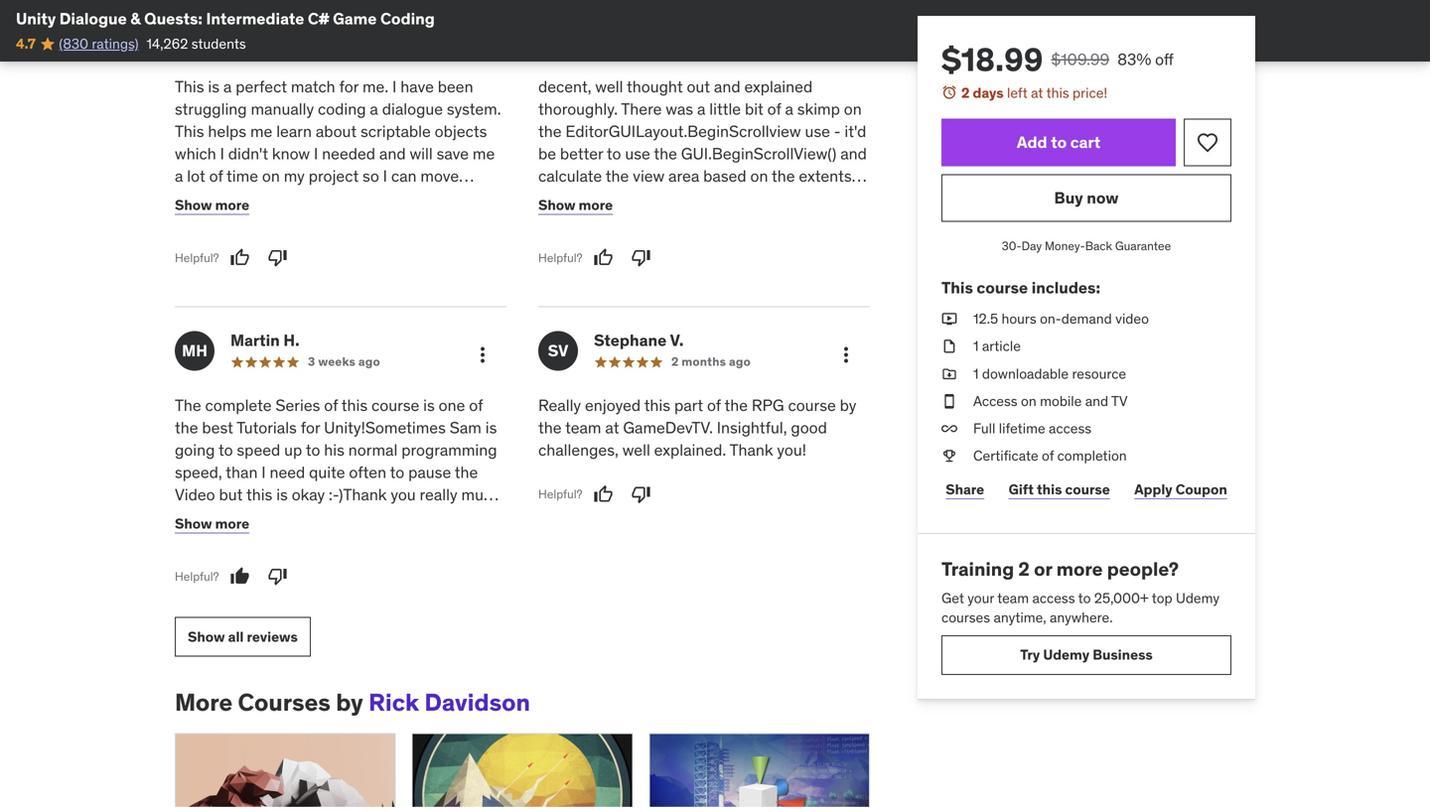 Task type: describe. For each thing, give the bounding box(es) containing it.
this course includes:
[[942, 277, 1100, 298]]

be
[[538, 143, 556, 164]]

2 for 2 days left at this price!
[[961, 84, 970, 102]]

helpful? for the mark review by stephen w. as helpful image
[[538, 250, 583, 265]]

1 vertical spatial udemy
[[1043, 646, 1090, 664]]

)
[[339, 484, 343, 505]]

the down gui.beginscrollview()
[[772, 166, 795, 186]]

right,
[[569, 210, 607, 230]]

interesting
[[307, 188, 384, 208]]

mark review by julia as helpful image
[[230, 248, 250, 268]]

xsmall image for full
[[942, 419, 957, 439]]

can inside this is a perfect match for me. i have been struggling manually coding a dialogue system. this helps me learn about scriptable objects which i didn't know i needed and will save me a lot of time on my project so i can move forward with more interesting problems!
[[391, 166, 417, 186]]

the up limiting
[[627, 255, 650, 275]]

can inside decent, well thought out and explained thoroughly. there was a little bit of a skimp on the editorguilayout.beginscrollview use - it'd be better to use the gui.beginscrollview() and calculate the view area based on the extents of the nodes [you can get a rect to determine the left, right, top, bottom extents to determine how large the canvas view area should be] this would make the canvas theoretically infinite rather than limiting it to the guilayoututility.getrect(const, const)
[[647, 188, 672, 208]]

often
[[349, 462, 386, 483]]

would
[[538, 255, 581, 275]]

move
[[420, 166, 459, 186]]

unity
[[16, 8, 56, 29]]

and down it'd at the top right of the page
[[840, 143, 867, 164]]

2 for 2 months ago
[[671, 354, 679, 370]]

this is a perfect match for me. i have been struggling manually coding a dialogue system. this helps me learn about scriptable objects which i didn't know i needed and will save me a lot of time on my project so i can move forward with more interesting problems!
[[175, 77, 501, 208]]

the up the insightful,
[[724, 395, 748, 416]]

all
[[228, 628, 244, 646]]

gamedevtv.
[[623, 418, 713, 438]]

to right up on the bottom left of page
[[306, 440, 320, 460]]

to right better
[[607, 143, 621, 164]]

to inside button
[[1051, 132, 1067, 152]]

[you
[[613, 188, 643, 208]]

the up left,
[[538, 188, 562, 208]]

really
[[420, 484, 458, 505]]

add
[[1017, 132, 1047, 152]]

includes:
[[1032, 277, 1100, 298]]

this inside decent, well thought out and explained thoroughly. there was a little bit of a skimp on the editorguilayout.beginscrollview use - it'd be better to use the gui.beginscrollview() and calculate the view area based on the extents of the nodes [you can get a rect to determine the left, right, top, bottom extents to determine how large the canvas view area should be] this would make the canvas theoretically infinite rather than limiting it to the guilayoututility.getrect(const, const)
[[839, 232, 865, 253]]

a right was
[[697, 99, 706, 119]]

is inside this is a perfect match for me. i have been struggling manually coding a dialogue system. this helps me learn about scriptable objects which i didn't know i needed and will save me a lot of time on my project so i can move forward with more interesting problems!
[[208, 77, 220, 97]]

1 vertical spatial canvas
[[654, 255, 703, 275]]

about
[[316, 121, 357, 142]]

gift this course link
[[1005, 470, 1114, 510]]

how
[[538, 232, 568, 253]]

i right me.
[[392, 77, 397, 97]]

this right gift
[[1037, 480, 1062, 498]]

access inside training 2 or more people? get your team access to 25,000+ top udemy courses anytime, anywhere.
[[1032, 589, 1075, 607]]

price!
[[1073, 84, 1108, 102]]

mobile
[[1040, 392, 1082, 410]]

training 2 or more people? get your team access to 25,000+ top udemy courses anytime, anywhere.
[[942, 557, 1220, 627]]

of down full lifetime access
[[1042, 447, 1054, 465]]

top
[[1152, 589, 1173, 607]]

resource
[[1072, 365, 1126, 383]]

on-
[[1040, 310, 1061, 328]]

of right "one"
[[469, 395, 483, 416]]

large
[[572, 232, 607, 253]]

part
[[674, 395, 703, 416]]

0 vertical spatial canvas
[[638, 232, 687, 253]]

speed
[[237, 440, 280, 460]]

course down completion
[[1065, 480, 1110, 498]]

his
[[324, 440, 345, 460]]

1 horizontal spatial view
[[691, 232, 723, 253]]

really
[[538, 395, 581, 416]]

business
[[1093, 646, 1153, 664]]

this inside really enjoyed this part of the rpg course by the team at gamedevtv. insightful, good challenges, well explained. thank you!
[[644, 395, 670, 416]]

on up it'd at the top right of the page
[[844, 99, 862, 119]]

me.
[[362, 77, 389, 97]]

of down it'd at the top right of the page
[[856, 166, 869, 186]]

of inside really enjoyed this part of the rpg course by the team at gamedevtv. insightful, good challenges, well explained. thank you!
[[707, 395, 721, 416]]

course up the 12.5
[[977, 277, 1028, 298]]

more for the mark review by stephen w. as helpful image
[[579, 196, 613, 214]]

intermediate
[[206, 8, 304, 29]]

more inside this is a perfect match for me. i have been struggling manually coding a dialogue system. this helps me learn about scriptable objects which i didn't know i needed and will save me a lot of time on my project so i can move forward with more interesting problems!
[[267, 188, 304, 208]]

alarm image
[[942, 84, 957, 100]]

of inside this is a perfect match for me. i have been struggling manually coding a dialogue system. this helps me learn about scriptable objects which i didn't know i needed and will save me a lot of time on my project so i can move forward with more interesting problems!
[[209, 166, 223, 186]]

it
[[677, 277, 686, 297]]

back
[[1085, 238, 1112, 254]]

(830
[[59, 35, 88, 53]]

this for this course includes:
[[942, 277, 973, 298]]

1 horizontal spatial extents
[[799, 166, 852, 186]]

team inside really enjoyed this part of the rpg course by the team at gamedevtv. insightful, good challenges, well explained. thank you!
[[565, 418, 601, 438]]

days
[[973, 84, 1004, 102]]

the inside the complete series of this course is one of the best tutorials for unity!
[[175, 418, 198, 438]]

martin h.
[[230, 330, 300, 351]]

show more button for the
[[538, 185, 613, 225]]

3
[[308, 354, 315, 370]]

infinite
[[798, 255, 847, 275]]

share
[[946, 480, 984, 498]]

show more down video
[[175, 515, 249, 533]]

months
[[682, 354, 726, 370]]

and up "little"
[[714, 77, 741, 97]]

show more button for on
[[175, 185, 249, 225]]

so
[[363, 166, 379, 186]]

rick
[[369, 688, 419, 718]]

skimp
[[797, 99, 840, 119]]

12.5
[[973, 310, 998, 328]]

xsmall image for 1
[[942, 364, 957, 384]]

time
[[226, 166, 258, 186]]

for inside this is a perfect match for me. i have been struggling manually coding a dialogue system. this helps me learn about scriptable objects which i didn't know i needed and will save me a lot of time on my project so i can move forward with more interesting problems!
[[339, 77, 359, 97]]

scriptable
[[361, 121, 431, 142]]

i inside sometimes sam is going to speed up to his normal programming speed, than i need quite often to pause the video but this is okay :-)
[[262, 462, 266, 483]]

guarantee
[[1115, 238, 1171, 254]]

should
[[761, 232, 809, 253]]

speed,
[[175, 462, 222, 483]]

i right 'know'
[[314, 143, 318, 164]]

the down it'd at the top right of the page
[[842, 188, 865, 208]]

weeks
[[318, 354, 356, 370]]

udemy inside training 2 or more people? get your team access to 25,000+ top udemy courses anytime, anywhere.
[[1176, 589, 1220, 607]]

this inside the complete series of this course is one of the best tutorials for unity!
[[341, 395, 368, 416]]

for inside the complete series of this course is one of the best tutorials for unity!
[[301, 418, 320, 438]]

additional actions for review by stephane v. image
[[834, 343, 858, 367]]

helpful? for undo mark review by martin h. as helpful icon
[[175, 569, 219, 584]]

ago for v.
[[729, 354, 751, 370]]

access on mobile and tv
[[973, 392, 1128, 410]]

going
[[175, 440, 215, 460]]

the down the really
[[538, 418, 562, 438]]

this inside thank you really much for this great work!
[[198, 507, 224, 527]]

for inside thank you really much for this great work!
[[175, 507, 194, 527]]

normal
[[348, 440, 398, 460]]

helpful? for mark review by stephane v. as helpful image
[[538, 487, 583, 502]]

mark review by stephen w. as unhelpful image
[[631, 248, 651, 268]]

of right 'bit'
[[767, 99, 781, 119]]

much
[[461, 484, 501, 505]]

know
[[272, 143, 310, 164]]

stephane
[[594, 330, 667, 351]]

show for the mark review by stephen w. as helpful image
[[538, 196, 576, 214]]

on down gui.beginscrollview()
[[750, 166, 768, 186]]

but
[[219, 484, 243, 505]]

bit
[[745, 99, 764, 119]]

davidson
[[424, 688, 530, 718]]

limiting
[[620, 277, 673, 297]]

xsmall image for access
[[942, 392, 957, 411]]

show inside button
[[188, 628, 225, 646]]

to right rect
[[747, 188, 762, 208]]

xsmall image for 12.5
[[942, 309, 957, 329]]

c#
[[308, 8, 329, 29]]

1 vertical spatial by
[[336, 688, 363, 718]]

h.
[[283, 330, 300, 351]]

on down downloadable
[[1021, 392, 1037, 410]]

1 horizontal spatial me
[[473, 143, 495, 164]]

decent,
[[538, 77, 591, 97]]

based
[[703, 166, 747, 186]]

courses
[[942, 609, 990, 627]]

full
[[973, 420, 996, 437]]

the up [you
[[606, 166, 629, 186]]

show more for the
[[538, 196, 613, 214]]

rather
[[538, 277, 581, 297]]

struggling
[[175, 99, 247, 119]]

a down me.
[[370, 99, 378, 119]]

left
[[1007, 84, 1028, 102]]

one
[[439, 395, 465, 416]]

1 horizontal spatial at
[[1031, 84, 1043, 102]]

hours
[[1002, 310, 1037, 328]]

is inside the complete series of this course is one of the best tutorials for unity!
[[423, 395, 435, 416]]

show more for on
[[175, 196, 249, 214]]

downloadable
[[982, 365, 1069, 383]]

access
[[973, 392, 1018, 410]]

explained
[[744, 77, 813, 97]]

anywhere.
[[1050, 609, 1113, 627]]

this left price!
[[1046, 84, 1069, 102]]

quite
[[309, 462, 345, 483]]

decent, well thought out and explained thoroughly. there was a little bit of a skimp on the editorguilayout.beginscrollview use - it'd be better to use the gui.beginscrollview() and calculate the view area based on the extents of the nodes [you can get a rect to determine the left, right, top, bottom extents to determine how large the canvas view area should be] this would make the canvas theoretically infinite rather than limiting it to the guilayoututility.getrect(const, const)
[[538, 77, 869, 319]]



Task type: vqa. For each thing, say whether or not it's contained in the screenshot.
the "lot"
yes



Task type: locate. For each thing, give the bounding box(es) containing it.
money-
[[1045, 238, 1085, 254]]

show more button down which
[[175, 185, 249, 225]]

the right it
[[708, 277, 731, 297]]

buy
[[1054, 188, 1083, 208]]

coding
[[380, 8, 435, 29]]

course inside the complete series of this course is one of the best tutorials for unity!
[[371, 395, 419, 416]]

add to cart
[[1017, 132, 1101, 152]]

more up large
[[579, 196, 613, 214]]

0 vertical spatial by
[[840, 395, 857, 416]]

view
[[633, 166, 665, 186], [691, 232, 723, 253]]

canvas down bottom
[[638, 232, 687, 253]]

xsmall image left 1 article
[[942, 337, 957, 356]]

1 vertical spatial than
[[226, 462, 258, 483]]

1 vertical spatial access
[[1032, 589, 1075, 607]]

0 horizontal spatial me
[[250, 121, 272, 142]]

1
[[973, 337, 979, 355], [973, 365, 979, 383]]

i down 'helps'
[[220, 143, 224, 164]]

and inside this is a perfect match for me. i have been struggling manually coding a dialogue system. this helps me learn about scriptable objects which i didn't know i needed and will save me a lot of time on my project so i can move forward with more interesting problems!
[[379, 143, 406, 164]]

is right sam
[[485, 418, 497, 438]]

a left lot
[[175, 166, 183, 186]]

can
[[391, 166, 417, 186], [647, 188, 672, 208]]

1 horizontal spatial team
[[997, 589, 1029, 607]]

ago right weeks
[[358, 354, 380, 370]]

2 horizontal spatial for
[[339, 77, 359, 97]]

than down make
[[584, 277, 616, 297]]

show more button
[[175, 185, 249, 225], [538, 185, 613, 225], [175, 504, 249, 544]]

challenges,
[[538, 440, 619, 460]]

try udemy business
[[1020, 646, 1153, 664]]

of right lot
[[209, 166, 223, 186]]

1 vertical spatial this
[[175, 121, 204, 142]]

2 vertical spatial xsmall image
[[942, 419, 957, 439]]

course inside really enjoyed this part of the rpg course by the team at gamedevtv. insightful, good challenges, well explained. thank you!
[[788, 395, 836, 416]]

0 vertical spatial xsmall image
[[942, 309, 957, 329]]

game
[[333, 8, 377, 29]]

people?
[[1107, 557, 1179, 581]]

to inside training 2 or more people? get your team access to 25,000+ top udemy courses anytime, anywhere.
[[1078, 589, 1091, 607]]

1 for 1 downloadable resource
[[973, 365, 979, 383]]

determine up the be]
[[772, 210, 844, 230]]

30-
[[1002, 238, 1022, 254]]

3 xsmall image from the top
[[942, 419, 957, 439]]

team up anytime,
[[997, 589, 1029, 607]]

canvas up it
[[654, 255, 703, 275]]

show for the 'mark review by julia as helpful' image
[[175, 196, 212, 214]]

1 vertical spatial 2
[[671, 354, 679, 370]]

xsmall image for certificate
[[942, 446, 957, 466]]

0 vertical spatial extents
[[799, 166, 852, 186]]

by left rick
[[336, 688, 363, 718]]

the down the the
[[175, 418, 198, 438]]

1 horizontal spatial for
[[301, 418, 320, 438]]

programming
[[401, 440, 497, 460]]

0 horizontal spatial udemy
[[1043, 646, 1090, 664]]

of right part on the left of the page
[[707, 395, 721, 416]]

2 inside training 2 or more people? get your team access to 25,000+ top udemy courses anytime, anywhere.
[[1018, 557, 1030, 581]]

mark review by stephen w. as helpful image
[[594, 248, 613, 268]]

1 vertical spatial extents
[[697, 210, 750, 230]]

2 vertical spatial for
[[175, 507, 194, 527]]

mark review by stephane v. as helpful image
[[594, 485, 613, 504]]

1 horizontal spatial than
[[584, 277, 616, 297]]

team inside training 2 or more people? get your team access to 25,000+ top udemy courses anytime, anywhere.
[[997, 589, 1029, 607]]

view down bottom
[[691, 232, 723, 253]]

2 vertical spatial 2
[[1018, 557, 1030, 581]]

1 vertical spatial me
[[473, 143, 495, 164]]

0 horizontal spatial for
[[175, 507, 194, 527]]

julia
[[230, 12, 264, 32]]

thank inside thank you really much for this great work!
[[343, 484, 387, 505]]

full lifetime access
[[973, 420, 1092, 437]]

thank down the insightful,
[[730, 440, 773, 460]]

the down editorguilayout.beginscrollview
[[654, 143, 677, 164]]

for down video
[[175, 507, 194, 527]]

udemy right try
[[1043, 646, 1090, 664]]

up
[[284, 440, 302, 460]]

v.
[[670, 330, 684, 351]]

2 down 'v.'
[[671, 354, 679, 370]]

been
[[438, 77, 473, 97]]

and
[[714, 77, 741, 97], [379, 143, 406, 164], [840, 143, 867, 164], [1085, 392, 1108, 410]]

to right it
[[690, 277, 704, 297]]

at right left on the top
[[1031, 84, 1043, 102]]

work!
[[269, 507, 308, 527]]

show down lot
[[175, 196, 212, 214]]

:-
[[329, 484, 339, 505]]

udemy right top
[[1176, 589, 1220, 607]]

your
[[968, 589, 994, 607]]

share button
[[942, 470, 989, 510]]

1 vertical spatial use
[[625, 143, 650, 164]]

2 1 from the top
[[973, 365, 979, 383]]

ago for h.
[[358, 354, 380, 370]]

reviews
[[247, 628, 298, 646]]

the inside sometimes sam is going to speed up to his normal programming speed, than i need quite often to pause the video but this is okay :-)
[[455, 462, 478, 483]]

this up gamedevtv.
[[644, 395, 670, 416]]

than inside sometimes sam is going to speed up to his normal programming speed, than i need quite often to pause the video but this is okay :-)
[[226, 462, 258, 483]]

view up [you
[[633, 166, 665, 186]]

add to cart button
[[942, 119, 1176, 166]]

25,000+
[[1094, 589, 1149, 607]]

1 left article
[[973, 337, 979, 355]]

well down gamedevtv.
[[622, 440, 650, 460]]

0 horizontal spatial 2
[[671, 354, 679, 370]]

martin
[[230, 330, 280, 351]]

more for undo mark review by martin h. as helpful icon
[[215, 515, 249, 533]]

helpful? left undo mark review by martin h. as helpful icon
[[175, 569, 219, 584]]

for down "series"
[[301, 418, 320, 438]]

0 horizontal spatial extents
[[697, 210, 750, 230]]

0 vertical spatial use
[[805, 121, 830, 142]]

1 vertical spatial determine
[[772, 210, 844, 230]]

xsmall image for 1
[[942, 337, 957, 356]]

pause
[[408, 462, 451, 483]]

stephane v.
[[594, 330, 684, 351]]

a up struggling
[[223, 77, 232, 97]]

wishlist image
[[1196, 131, 1220, 155]]

$18.99
[[942, 40, 1043, 79]]

mark review by martin h. as unhelpful image
[[268, 567, 288, 587]]

this down video
[[198, 507, 224, 527]]

didn't
[[228, 143, 268, 164]]

than
[[584, 277, 616, 297], [226, 462, 258, 483]]

1 vertical spatial area
[[726, 232, 757, 253]]

1 vertical spatial xsmall image
[[942, 337, 957, 356]]

save
[[437, 143, 469, 164]]

1 horizontal spatial by
[[840, 395, 857, 416]]

0 horizontal spatial by
[[336, 688, 363, 718]]

helpful? for the 'mark review by julia as helpful' image
[[175, 250, 219, 265]]

a down explained
[[785, 99, 793, 119]]

buy now
[[1054, 188, 1119, 208]]

-
[[834, 121, 841, 142]]

lot
[[187, 166, 205, 186]]

system.
[[447, 99, 501, 119]]

0 horizontal spatial thank
[[343, 484, 387, 505]]

show more down lot
[[175, 196, 249, 214]]

1 vertical spatial for
[[301, 418, 320, 438]]

more down but
[[215, 515, 249, 533]]

1 horizontal spatial area
[[726, 232, 757, 253]]

more down time
[[215, 196, 249, 214]]

well inside decent, well thought out and explained thoroughly. there was a little bit of a skimp on the editorguilayout.beginscrollview use - it'd be better to use the gui.beginscrollview() and calculate the view area based on the extents of the nodes [you can get a rect to determine the left, right, top, bottom extents to determine how large the canvas view area should be] this would make the canvas theoretically infinite rather than limiting it to the guilayoututility.getrect(const, const)
[[595, 77, 623, 97]]

0 vertical spatial access
[[1049, 420, 1092, 437]]

extents down -
[[799, 166, 852, 186]]

0 vertical spatial area
[[668, 166, 699, 186]]

1 vertical spatial thank
[[343, 484, 387, 505]]

0 vertical spatial xsmall image
[[942, 364, 957, 384]]

0 vertical spatial team
[[565, 418, 601, 438]]

my
[[284, 166, 305, 186]]

at inside really enjoyed this part of the rpg course by the team at gamedevtv. insightful, good challenges, well explained. thank you!
[[605, 418, 619, 438]]

more for the 'mark review by julia as helpful' image
[[215, 196, 249, 214]]

to down the best
[[218, 440, 233, 460]]

problems!
[[388, 188, 459, 208]]

0 vertical spatial than
[[584, 277, 616, 297]]

anytime,
[[994, 609, 1046, 627]]

than up but
[[226, 462, 258, 483]]

the
[[175, 395, 201, 416]]

1 vertical spatial can
[[647, 188, 672, 208]]

0 horizontal spatial can
[[391, 166, 417, 186]]

the
[[538, 121, 562, 142], [654, 143, 677, 164], [606, 166, 629, 186], [772, 166, 795, 186], [538, 188, 562, 208], [842, 188, 865, 208], [611, 232, 634, 253], [627, 255, 650, 275], [708, 277, 731, 297], [724, 395, 748, 416], [175, 418, 198, 438], [538, 418, 562, 438], [455, 462, 478, 483]]

on left 'my'
[[262, 166, 280, 186]]

show down video
[[175, 515, 212, 533]]

completion
[[1057, 447, 1127, 465]]

quests:
[[144, 8, 203, 29]]

1 up access
[[973, 365, 979, 383]]

helpful? left mark review by stephane v. as helpful image
[[538, 487, 583, 502]]

me up didn't
[[250, 121, 272, 142]]

0 vertical spatial 1
[[973, 337, 979, 355]]

left,
[[538, 210, 566, 230]]

really enjoyed this part of the rpg course by the team at gamedevtv. insightful, good challenges, well explained. thank you!
[[538, 395, 857, 460]]

0 vertical spatial this
[[175, 77, 204, 97]]

show more down calculate in the left top of the page
[[538, 196, 613, 214]]

is left "one"
[[423, 395, 435, 416]]

the up be
[[538, 121, 562, 142]]

ago
[[358, 354, 380, 370], [729, 354, 751, 370]]

on inside this is a perfect match for me. i have been struggling manually coding a dialogue system. this helps me learn about scriptable objects which i didn't know i needed and will save me a lot of time on my project so i can move forward with more interesting problems!
[[262, 166, 280, 186]]

objects
[[435, 121, 487, 142]]

0 vertical spatial for
[[339, 77, 359, 97]]

1 horizontal spatial 2
[[961, 84, 970, 102]]

1 vertical spatial 1
[[973, 365, 979, 383]]

$18.99 $109.99 83% off
[[942, 40, 1174, 79]]

need
[[270, 462, 305, 483]]

more down 'my'
[[267, 188, 304, 208]]

access down or
[[1032, 589, 1075, 607]]

0 horizontal spatial use
[[625, 143, 650, 164]]

2 xsmall image from the top
[[942, 337, 957, 356]]

show more button down speed, on the bottom left
[[175, 504, 249, 544]]

1 xsmall image from the top
[[942, 364, 957, 384]]

on
[[844, 99, 862, 119], [262, 166, 280, 186], [750, 166, 768, 186], [1021, 392, 1037, 410]]

helpful? up rather
[[538, 250, 583, 265]]

1 horizontal spatial thank
[[730, 440, 773, 460]]

xsmall image left the 12.5
[[942, 309, 957, 329]]

the complete series of this course is one of the best tutorials for unity!
[[175, 395, 483, 438]]

tv
[[1111, 392, 1128, 410]]

1 for 1 article
[[973, 337, 979, 355]]

by inside really enjoyed this part of the rpg course by the team at gamedevtv. insightful, good challenges, well explained. thank you!
[[840, 395, 857, 416]]

0 vertical spatial thank
[[730, 440, 773, 460]]

more courses by rick davidson
[[175, 688, 530, 718]]

undo mark review by martin h. as helpful image
[[230, 567, 250, 587]]

1 1 from the top
[[973, 337, 979, 355]]

0 vertical spatial view
[[633, 166, 665, 186]]

0 horizontal spatial ago
[[358, 354, 380, 370]]

day
[[1022, 238, 1042, 254]]

1 horizontal spatial can
[[647, 188, 672, 208]]

at down enjoyed in the left of the page
[[605, 418, 619, 438]]

good
[[791, 418, 827, 438]]

mark review by stephane v. as unhelpful image
[[631, 485, 651, 504]]

rpg
[[752, 395, 784, 416]]

i down 'speed'
[[262, 462, 266, 483]]

0 horizontal spatial team
[[565, 418, 601, 438]]

make
[[584, 255, 623, 275]]

course up sometimes
[[371, 395, 419, 416]]

get
[[942, 589, 964, 607]]

0 horizontal spatial area
[[668, 166, 699, 186]]

xsmall image
[[942, 364, 957, 384], [942, 392, 957, 411], [942, 446, 957, 466]]

a right get
[[704, 188, 712, 208]]

i right so
[[383, 166, 387, 186]]

0 horizontal spatial view
[[633, 166, 665, 186]]

1 vertical spatial team
[[997, 589, 1029, 607]]

a
[[223, 77, 232, 97], [370, 99, 378, 119], [697, 99, 706, 119], [785, 99, 793, 119], [175, 166, 183, 186], [704, 188, 712, 208]]

0 vertical spatial me
[[250, 121, 272, 142]]

and down "scriptable" on the top left of the page
[[379, 143, 406, 164]]

0 vertical spatial udemy
[[1176, 589, 1220, 607]]

2 vertical spatial xsmall image
[[942, 446, 957, 466]]

this
[[1046, 84, 1069, 102], [839, 232, 865, 253], [341, 395, 368, 416], [644, 395, 670, 416], [1037, 480, 1062, 498], [246, 484, 272, 505], [198, 507, 224, 527]]

can down will
[[391, 166, 417, 186]]

0 horizontal spatial than
[[226, 462, 258, 483]]

0 vertical spatial 2
[[961, 84, 970, 102]]

to up you
[[390, 462, 404, 483]]

i
[[392, 77, 397, 97], [220, 143, 224, 164], [314, 143, 318, 164], [383, 166, 387, 186], [262, 462, 266, 483]]

video
[[175, 484, 215, 505]]

12.5 hours on-demand video
[[973, 310, 1149, 328]]

to up should
[[753, 210, 768, 230]]

xsmall image
[[942, 309, 957, 329], [942, 337, 957, 356], [942, 419, 957, 439]]

helpful? left the 'mark review by julia as helpful' image
[[175, 250, 219, 265]]

1 vertical spatial xsmall image
[[942, 392, 957, 411]]

ago right "months"
[[729, 354, 751, 370]]

team up challenges,
[[565, 418, 601, 438]]

xsmall image left full
[[942, 419, 957, 439]]

2 days left at this price!
[[961, 84, 1108, 102]]

best
[[202, 418, 233, 438]]

1 vertical spatial well
[[622, 440, 650, 460]]

the down top,
[[611, 232, 634, 253]]

of up unity!
[[324, 395, 338, 416]]

this right the be]
[[839, 232, 865, 253]]

2 ago from the left
[[729, 354, 751, 370]]

2 horizontal spatial 2
[[1018, 557, 1030, 581]]

apply coupon
[[1134, 480, 1227, 498]]

0 vertical spatial can
[[391, 166, 417, 186]]

show for undo mark review by martin h. as helpful icon
[[175, 515, 212, 533]]

with
[[233, 188, 263, 208]]

thoroughly.
[[538, 99, 618, 119]]

more inside training 2 or more people? get your team access to 25,000+ top udemy courses anytime, anywhere.
[[1056, 557, 1103, 581]]

perfect
[[236, 77, 287, 97]]

this inside sometimes sam is going to speed up to his normal programming speed, than i need quite often to pause the video but this is okay :-)
[[246, 484, 272, 505]]

certificate of completion
[[973, 447, 1127, 465]]

thank inside really enjoyed this part of the rpg course by the team at gamedevtv. insightful, good challenges, well explained. thank you!
[[730, 440, 773, 460]]

this for this is a perfect match for me. i have been struggling manually coding a dialogue system. this helps me learn about scriptable objects which i didn't know i needed and will save me a lot of time on my project so i can move forward with more interesting problems!
[[175, 77, 204, 97]]

you
[[391, 484, 416, 505]]

1 xsmall image from the top
[[942, 309, 957, 329]]

0 vertical spatial well
[[595, 77, 623, 97]]

mark review by julia as unhelpful image
[[268, 248, 288, 268]]

course up "good"
[[788, 395, 836, 416]]

bottom
[[641, 210, 693, 230]]

show more
[[175, 196, 249, 214], [538, 196, 613, 214], [175, 515, 249, 533]]

this up unity!
[[341, 395, 368, 416]]

2 xsmall image from the top
[[942, 392, 957, 411]]

gift this course
[[1009, 480, 1110, 498]]

there
[[621, 99, 662, 119]]

show
[[175, 196, 212, 214], [538, 196, 576, 214], [175, 515, 212, 533], [188, 628, 225, 646]]

than inside decent, well thought out and explained thoroughly. there was a little bit of a skimp on the editorguilayout.beginscrollview use - it'd be better to use the gui.beginscrollview() and calculate the view area based on the extents of the nodes [you can get a rect to determine the left, right, top, bottom extents to determine how large the canvas view area should be] this would make the canvas theoretically infinite rather than limiting it to the guilayoututility.getrect(const, const)
[[584, 277, 616, 297]]

additional actions for review by martin h. image
[[471, 343, 495, 367]]

2 left or
[[1018, 557, 1030, 581]]

certificate
[[973, 447, 1039, 465]]

use left -
[[805, 121, 830, 142]]

access down mobile
[[1049, 420, 1092, 437]]

1 horizontal spatial udemy
[[1176, 589, 1220, 607]]

determine up should
[[766, 188, 839, 208]]

well inside really enjoyed this part of the rpg course by the team at gamedevtv. insightful, good challenges, well explained. thank you!
[[622, 440, 650, 460]]

and left tv
[[1085, 392, 1108, 410]]

me
[[250, 121, 272, 142], [473, 143, 495, 164]]

83%
[[1118, 49, 1151, 70]]

0 vertical spatial at
[[1031, 84, 1043, 102]]

is down need
[[276, 484, 288, 505]]

1 horizontal spatial ago
[[729, 354, 751, 370]]

1 vertical spatial view
[[691, 232, 723, 253]]

2 vertical spatial this
[[942, 277, 973, 298]]

0 vertical spatial determine
[[766, 188, 839, 208]]

1 ago from the left
[[358, 354, 380, 370]]

to left the cart
[[1051, 132, 1067, 152]]

1 horizontal spatial use
[[805, 121, 830, 142]]

3 xsmall image from the top
[[942, 446, 957, 466]]

1 vertical spatial at
[[605, 418, 619, 438]]

0 horizontal spatial at
[[605, 418, 619, 438]]

show left all
[[188, 628, 225, 646]]



